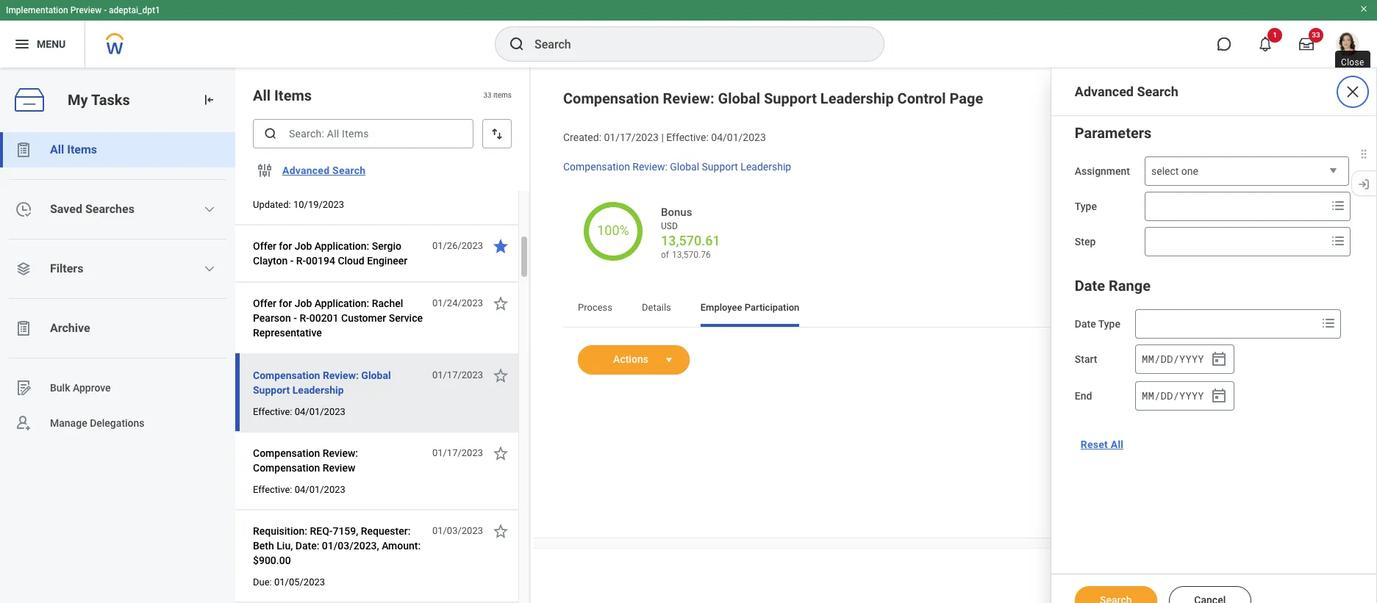 Task type: vqa. For each thing, say whether or not it's contained in the screenshot.
83 associated with 83 items
no



Task type: locate. For each thing, give the bounding box(es) containing it.
search image up configure icon
[[263, 126, 278, 141]]

dd up end group
[[1161, 352, 1173, 366]]

0 vertical spatial mm
[[1142, 352, 1154, 366]]

1 horizontal spatial search
[[1137, 84, 1179, 99]]

compensation
[[563, 90, 659, 107], [563, 161, 630, 173], [253, 370, 320, 382], [253, 448, 320, 460], [253, 463, 320, 474]]

0 vertical spatial ‎-
[[290, 255, 294, 267]]

1 vertical spatial 01/17/2023
[[432, 370, 483, 381]]

0 horizontal spatial all
[[50, 143, 64, 157]]

offer
[[253, 240, 276, 252], [253, 298, 276, 310]]

due: 01/05/2023
[[253, 577, 325, 588]]

0 vertical spatial 04/01/2023
[[711, 132, 766, 143]]

1 effective: 04/01/2023 from the top
[[253, 407, 345, 418]]

start
[[1075, 354, 1097, 365]]

advanced search inside button
[[282, 165, 366, 176]]

date range
[[1075, 277, 1151, 295]]

requisition:
[[253, 526, 307, 538]]

compensation review: global support leadership down created: 01/17/2023 | effective: 04/01/2023
[[563, 161, 791, 173]]

compensation review: global support leadership down representative
[[253, 370, 391, 396]]

0 vertical spatial for
[[279, 240, 292, 252]]

2 offer from the top
[[253, 298, 276, 310]]

yyyy inside start group
[[1180, 352, 1204, 366]]

‎- right clayton
[[290, 255, 294, 267]]

actions
[[613, 353, 649, 365]]

application: up 00201 at the left bottom of the page
[[315, 298, 369, 310]]

fullscreen image
[[1324, 93, 1342, 110]]

start group
[[1135, 345, 1235, 374]]

review
[[323, 463, 355, 474]]

mm
[[1142, 352, 1154, 366], [1142, 389, 1154, 403]]

1 offer from the top
[[253, 240, 276, 252]]

1 horizontal spatial advanced search
[[1075, 84, 1179, 99]]

advanced inside dialog
[[1075, 84, 1134, 99]]

04/01/2023 down compensation review: global support leadership button
[[295, 407, 345, 418]]

2 horizontal spatial support
[[764, 90, 817, 107]]

0 horizontal spatial items
[[67, 143, 97, 157]]

offer inside "offer for job application: sergio clayton ‎- r-00194 cloud engineer"
[[253, 240, 276, 252]]

job inside "offer for job application: sergio clayton ‎- r-00194 cloud engineer"
[[295, 240, 312, 252]]

reset all
[[1081, 439, 1124, 451]]

mm for end
[[1142, 389, 1154, 403]]

00194
[[306, 255, 335, 267]]

0 vertical spatial r-
[[296, 255, 306, 267]]

dd inside end group
[[1161, 389, 1173, 403]]

04/01/2023 down compensation review: global support leadership control page
[[711, 132, 766, 143]]

2 date from the top
[[1075, 318, 1096, 330]]

effective: 04/01/2023 for support
[[253, 407, 345, 418]]

‎- inside offer for job application: rachel pearson ‎- r-00201 customer service representative
[[294, 313, 297, 324]]

support inside button
[[253, 385, 290, 396]]

2 effective: 04/01/2023 from the top
[[253, 485, 345, 496]]

all right clipboard icon
[[50, 143, 64, 157]]

type
[[1075, 201, 1097, 213], [1098, 318, 1121, 330]]

1 vertical spatial for
[[279, 298, 292, 310]]

1 vertical spatial job
[[295, 298, 312, 310]]

all inside 'advanced search' dialog
[[1111, 439, 1124, 451]]

01/03/2023,
[[322, 540, 379, 552]]

01/24/2023
[[432, 298, 483, 309]]

mm / dd / yyyy
[[1142, 352, 1204, 366], [1142, 389, 1204, 403]]

0 vertical spatial items
[[274, 87, 312, 104]]

mm / dd / yyyy up end group
[[1142, 352, 1204, 366]]

0 vertical spatial support
[[764, 90, 817, 107]]

1 vertical spatial application:
[[315, 298, 369, 310]]

2 mm from the top
[[1142, 389, 1154, 403]]

date range button
[[1075, 277, 1151, 295]]

all right 'reset'
[[1111, 439, 1124, 451]]

all items inside button
[[50, 143, 97, 157]]

date up start
[[1075, 318, 1096, 330]]

tab list
[[563, 292, 1348, 327]]

search up 08/08/2023
[[332, 165, 366, 176]]

leadership inside button
[[293, 385, 344, 396]]

1 vertical spatial compensation review: global support leadership
[[253, 370, 391, 396]]

job for 00201
[[295, 298, 312, 310]]

leadership down representative
[[293, 385, 344, 396]]

advanced up "parameters"
[[1075, 84, 1134, 99]]

leadership down compensation review: global support leadership control page
[[741, 161, 791, 173]]

mm / dd / yyyy inside end group
[[1142, 389, 1204, 403]]

33 items
[[483, 91, 512, 99]]

1 horizontal spatial advanced
[[1075, 84, 1134, 99]]

1 date from the top
[[1075, 277, 1105, 295]]

offer for job application: rachel pearson ‎- r-00201 customer service representative
[[253, 298, 423, 339]]

1 vertical spatial all items
[[50, 143, 97, 157]]

items inside all items button
[[67, 143, 97, 157]]

review: down offer for job application: rachel pearson ‎- r-00201 customer service representative button
[[323, 370, 359, 382]]

items
[[274, 87, 312, 104], [67, 143, 97, 157]]

review: up review
[[323, 448, 358, 460]]

2 for from the top
[[279, 298, 292, 310]]

review: down |
[[633, 161, 668, 173]]

prompts image for step
[[1330, 232, 1347, 250]]

0 horizontal spatial advanced search
[[282, 165, 366, 176]]

r- up representative
[[300, 313, 309, 324]]

application: up cloud
[[315, 240, 369, 252]]

2 vertical spatial leadership
[[293, 385, 344, 396]]

all
[[253, 87, 271, 104], [50, 143, 64, 157], [1111, 439, 1124, 451]]

33
[[483, 91, 492, 99]]

offer up clayton
[[253, 240, 276, 252]]

for
[[279, 240, 292, 252], [279, 298, 292, 310]]

r- inside "offer for job application: sergio clayton ‎- r-00194 cloud engineer"
[[296, 255, 306, 267]]

for up clayton
[[279, 240, 292, 252]]

items
[[493, 91, 512, 99]]

2 mm / dd / yyyy from the top
[[1142, 389, 1204, 403]]

yyyy for end
[[1180, 389, 1204, 403]]

2 vertical spatial global
[[361, 370, 391, 382]]

effective: 04/01/2023
[[253, 407, 345, 418], [253, 485, 345, 496]]

select one button
[[1145, 157, 1349, 187]]

search image up items
[[508, 35, 526, 53]]

r- inside offer for job application: rachel pearson ‎- r-00201 customer service representative
[[300, 313, 309, 324]]

1 vertical spatial support
[[702, 161, 738, 173]]

1 vertical spatial global
[[670, 161, 699, 173]]

1 horizontal spatial items
[[274, 87, 312, 104]]

yyyy inside end group
[[1180, 389, 1204, 403]]

/
[[1154, 352, 1161, 366], [1173, 352, 1179, 366], [1154, 389, 1161, 403], [1173, 389, 1179, 403]]

application:
[[315, 240, 369, 252], [315, 298, 369, 310]]

2 vertical spatial 01/17/2023
[[432, 448, 483, 459]]

1 horizontal spatial all items
[[253, 87, 312, 104]]

support
[[764, 90, 817, 107], [702, 161, 738, 173], [253, 385, 290, 396]]

rename image
[[15, 379, 32, 397]]

advanced search
[[1075, 84, 1179, 99], [282, 165, 366, 176]]

advanced search button
[[276, 156, 372, 185]]

list item
[[577, 195, 845, 271]]

offer inside offer for job application: rachel pearson ‎- r-00201 customer service representative
[[253, 298, 276, 310]]

leadership left control
[[821, 90, 894, 107]]

leadership
[[821, 90, 894, 107], [741, 161, 791, 173], [293, 385, 344, 396]]

date up date type
[[1075, 277, 1105, 295]]

‎- up representative
[[294, 313, 297, 324]]

all right "transformation import" icon
[[253, 87, 271, 104]]

all inside item list element
[[253, 87, 271, 104]]

type up step
[[1075, 201, 1097, 213]]

2 horizontal spatial all
[[1111, 439, 1124, 451]]

offer for job application: sergio clayton ‎- r-00194 cloud engineer button
[[253, 238, 424, 270]]

1 horizontal spatial type
[[1098, 318, 1121, 330]]

1 vertical spatial offer
[[253, 298, 276, 310]]

mm / dd / yyyy inside start group
[[1142, 352, 1204, 366]]

effective: 08/08/2023
[[253, 179, 345, 190]]

job for 00194
[[295, 240, 312, 252]]

0 vertical spatial yyyy
[[1180, 352, 1204, 366]]

details
[[642, 302, 671, 313]]

for up "pearson"
[[279, 298, 292, 310]]

step
[[1075, 236, 1096, 248]]

1 vertical spatial ‎-
[[294, 313, 297, 324]]

approve
[[73, 382, 111, 394]]

dd inside start group
[[1161, 352, 1173, 366]]

0 vertical spatial job
[[295, 240, 312, 252]]

0 horizontal spatial type
[[1075, 201, 1097, 213]]

effective: right |
[[666, 132, 709, 143]]

parameters group
[[1075, 121, 1353, 257]]

one
[[1182, 165, 1199, 177]]

|
[[661, 132, 664, 143]]

1 vertical spatial effective: 04/01/2023
[[253, 485, 345, 496]]

0 vertical spatial mm / dd / yyyy
[[1142, 352, 1204, 366]]

0 vertical spatial all
[[253, 87, 271, 104]]

0 vertical spatial global
[[718, 90, 760, 107]]

star image
[[1174, 93, 1192, 110], [492, 238, 510, 255], [492, 295, 510, 313], [492, 367, 510, 385], [492, 445, 510, 463]]

offer for job application: sergio clayton ‎- r-00194 cloud engineer
[[253, 240, 408, 267]]

0 vertical spatial type
[[1075, 201, 1097, 213]]

1 mm / dd / yyyy from the top
[[1142, 352, 1204, 366]]

‎- inside "offer for job application: sergio clayton ‎- r-00194 cloud engineer"
[[290, 255, 294, 267]]

requester:
[[361, 526, 411, 538]]

1 horizontal spatial all
[[253, 87, 271, 104]]

advanced up effective: 08/08/2023
[[282, 165, 330, 176]]

parameters
[[1075, 124, 1152, 142]]

prompts image
[[1330, 232, 1347, 250], [1320, 315, 1338, 332]]

0 vertical spatial search image
[[508, 35, 526, 53]]

0 vertical spatial advanced search
[[1075, 84, 1179, 99]]

offer up "pearson"
[[253, 298, 276, 310]]

item list element
[[235, 68, 531, 604]]

1 dd from the top
[[1161, 352, 1173, 366]]

1 vertical spatial mm
[[1142, 389, 1154, 403]]

0 vertical spatial all items
[[253, 87, 312, 104]]

1 horizontal spatial search image
[[508, 35, 526, 53]]

0 vertical spatial application:
[[315, 240, 369, 252]]

0 vertical spatial date
[[1075, 277, 1105, 295]]

prompts image inside 'parameters' 'group'
[[1330, 232, 1347, 250]]

r- right clayton
[[296, 255, 306, 267]]

implementation preview -   adeptai_dpt1
[[6, 5, 160, 15]]

job up 00201 at the left bottom of the page
[[295, 298, 312, 310]]

preview
[[70, 5, 102, 15]]

configure image
[[256, 162, 274, 179]]

01/05/2023
[[274, 577, 325, 588]]

1 job from the top
[[295, 240, 312, 252]]

‎-
[[290, 255, 294, 267], [294, 313, 297, 324]]

0 horizontal spatial advanced
[[282, 165, 330, 176]]

mm up end group
[[1142, 352, 1154, 366]]

0 vertical spatial prompts image
[[1330, 232, 1347, 250]]

customer
[[341, 313, 386, 324]]

close environment banner image
[[1360, 4, 1369, 13]]

compensation review: global support leadership inside button
[[253, 370, 391, 396]]

1 for from the top
[[279, 240, 292, 252]]

0 horizontal spatial search image
[[263, 126, 278, 141]]

effective: 04/01/2023 down compensation review: compensation review
[[253, 485, 345, 496]]

mm down start group
[[1142, 389, 1154, 403]]

2 job from the top
[[295, 298, 312, 310]]

amount:
[[382, 540, 421, 552]]

end group
[[1135, 382, 1235, 411]]

1 yyyy from the top
[[1180, 352, 1204, 366]]

yyyy left calendar image
[[1180, 352, 1204, 366]]

1 application: from the top
[[315, 240, 369, 252]]

0 vertical spatial leadership
[[821, 90, 894, 107]]

0 vertical spatial offer
[[253, 240, 276, 252]]

01/17/2023
[[604, 132, 659, 143], [432, 370, 483, 381], [432, 448, 483, 459]]

advanced search up 08/08/2023
[[282, 165, 366, 176]]

type down date range "button"
[[1098, 318, 1121, 330]]

2 application: from the top
[[315, 298, 369, 310]]

compensation review: global support leadership
[[563, 161, 791, 173], [253, 370, 391, 396]]

effective: up compensation review: compensation review
[[253, 407, 292, 418]]

0 vertical spatial advanced
[[1075, 84, 1134, 99]]

advanced search up "parameters"
[[1075, 84, 1179, 99]]

archive
[[50, 321, 90, 335]]

pearson
[[253, 313, 291, 324]]

dd down start group
[[1161, 389, 1173, 403]]

0 vertical spatial effective: 04/01/2023
[[253, 407, 345, 418]]

tasks
[[91, 91, 130, 109]]

1 vertical spatial items
[[67, 143, 97, 157]]

1 vertical spatial advanced
[[282, 165, 330, 176]]

clipboard image
[[15, 141, 32, 159]]

all items
[[253, 87, 312, 104], [50, 143, 97, 157]]

all items inside item list element
[[253, 87, 312, 104]]

1 vertical spatial dd
[[1161, 389, 1173, 403]]

compensation review: compensation review
[[253, 448, 358, 474]]

$900.00
[[253, 555, 291, 567]]

job up 00194
[[295, 240, 312, 252]]

1 mm from the top
[[1142, 352, 1154, 366]]

04/01/2023
[[711, 132, 766, 143], [295, 407, 345, 418], [295, 485, 345, 496]]

for inside offer for job application: rachel pearson ‎- r-00201 customer service representative
[[279, 298, 292, 310]]

effective: up 'updated:'
[[253, 179, 292, 190]]

search up "parameters"
[[1137, 84, 1179, 99]]

mm / dd / yyyy down start group
[[1142, 389, 1204, 403]]

profile logan mcneil element
[[1327, 28, 1369, 60]]

0 horizontal spatial global
[[361, 370, 391, 382]]

reset
[[1081, 439, 1108, 451]]

beth
[[253, 540, 274, 552]]

participation
[[745, 302, 800, 313]]

1 horizontal spatial support
[[702, 161, 738, 173]]

04/01/2023 down review
[[295, 485, 345, 496]]

employee participation
[[701, 302, 800, 313]]

global
[[718, 90, 760, 107], [670, 161, 699, 173], [361, 370, 391, 382]]

bulk
[[50, 382, 70, 394]]

search image
[[508, 35, 526, 53], [263, 126, 278, 141]]

1 vertical spatial date
[[1075, 318, 1096, 330]]

process
[[578, 302, 613, 313]]

1 vertical spatial search
[[332, 165, 366, 176]]

0 horizontal spatial support
[[253, 385, 290, 396]]

yyyy
[[1180, 352, 1204, 366], [1180, 389, 1204, 403]]

dd
[[1161, 352, 1173, 366], [1161, 389, 1173, 403]]

0 horizontal spatial all items
[[50, 143, 97, 157]]

job inside offer for job application: rachel pearson ‎- r-00201 customer service representative
[[295, 298, 312, 310]]

items inside item list element
[[274, 87, 312, 104]]

1 horizontal spatial leadership
[[741, 161, 791, 173]]

0 horizontal spatial search
[[332, 165, 366, 176]]

2 dd from the top
[[1161, 389, 1173, 403]]

application: inside offer for job application: rachel pearson ‎- r-00201 customer service representative
[[315, 298, 369, 310]]

1 vertical spatial 04/01/2023
[[295, 407, 345, 418]]

0 horizontal spatial compensation review: global support leadership
[[253, 370, 391, 396]]

2 vertical spatial 04/01/2023
[[295, 485, 345, 496]]

application: for customer
[[315, 298, 369, 310]]

sergio
[[372, 240, 402, 252]]

mm inside end group
[[1142, 389, 1154, 403]]

2 vertical spatial all
[[1111, 439, 1124, 451]]

0 vertical spatial dd
[[1161, 352, 1173, 366]]

01/26/2023
[[432, 240, 483, 251]]

0 vertical spatial compensation review: global support leadership
[[563, 161, 791, 173]]

list
[[0, 132, 235, 441]]

review: inside compensation review: global support leadership link
[[633, 161, 668, 173]]

yyyy left calendar icon
[[1180, 389, 1204, 403]]

1 vertical spatial type
[[1098, 318, 1121, 330]]

1 vertical spatial advanced search
[[282, 165, 366, 176]]

1 vertical spatial all
[[50, 143, 64, 157]]

2 vertical spatial support
[[253, 385, 290, 396]]

1 vertical spatial prompts image
[[1320, 315, 1338, 332]]

for inside "offer for job application: sergio clayton ‎- r-00194 cloud engineer"
[[279, 240, 292, 252]]

0 vertical spatial search
[[1137, 84, 1179, 99]]

0 horizontal spatial leadership
[[293, 385, 344, 396]]

my
[[68, 91, 88, 109]]

mm / dd / yyyy for end
[[1142, 389, 1204, 403]]

effective: 04/01/2023 down compensation review: global support leadership button
[[253, 407, 345, 418]]

1 vertical spatial mm / dd / yyyy
[[1142, 389, 1204, 403]]

1 vertical spatial yyyy
[[1180, 389, 1204, 403]]

bulk approve
[[50, 382, 111, 394]]

mm inside start group
[[1142, 352, 1154, 366]]

my tasks
[[68, 91, 130, 109]]

adeptai_dpt1
[[109, 5, 160, 15]]

2 yyyy from the top
[[1180, 389, 1204, 403]]

application: inside "offer for job application: sergio clayton ‎- r-00194 cloud engineer"
[[315, 240, 369, 252]]

1 vertical spatial r-
[[300, 313, 309, 324]]



Task type: describe. For each thing, give the bounding box(es) containing it.
representative
[[253, 327, 322, 339]]

requisition: req-7159, requester: beth liu, date: 01/03/2023, amount: $900.00 button
[[253, 523, 424, 570]]

1 horizontal spatial global
[[670, 161, 699, 173]]

select
[[1152, 165, 1179, 177]]

01/03/2023
[[432, 526, 483, 537]]

7159,
[[333, 526, 358, 538]]

clayton
[[253, 255, 288, 267]]

mm / dd / yyyy for start
[[1142, 352, 1204, 366]]

date:
[[295, 540, 319, 552]]

implementation
[[6, 5, 68, 15]]

manage
[[50, 417, 87, 429]]

end
[[1075, 390, 1092, 402]]

delegations
[[90, 417, 145, 429]]

08/08/2023
[[295, 179, 345, 190]]

notifications large image
[[1258, 37, 1273, 51]]

search inside dialog
[[1137, 84, 1179, 99]]

manage delegations link
[[0, 406, 235, 441]]

10/19/2023
[[293, 199, 344, 210]]

Date Type field
[[1136, 311, 1317, 338]]

reset all button
[[1075, 430, 1130, 460]]

user plus image
[[15, 415, 32, 432]]

rachel
[[372, 298, 403, 310]]

date type
[[1075, 318, 1121, 330]]

updated:
[[253, 199, 291, 210]]

prompts image
[[1330, 197, 1347, 215]]

offer for offer for job application: rachel pearson ‎- r-00201 customer service representative
[[253, 298, 276, 310]]

req-
[[310, 526, 333, 538]]

type inside 'parameters' 'group'
[[1075, 201, 1097, 213]]

0 vertical spatial 01/17/2023
[[604, 132, 659, 143]]

mm for start
[[1142, 352, 1154, 366]]

implementation preview -   adeptai_dpt1 banner
[[0, 0, 1377, 68]]

for for clayton
[[279, 240, 292, 252]]

range
[[1109, 277, 1151, 295]]

review: inside compensation review: global support leadership button
[[323, 370, 359, 382]]

engineer
[[367, 255, 408, 267]]

global inside button
[[361, 370, 391, 382]]

‎- for clayton
[[290, 255, 294, 267]]

liu,
[[277, 540, 293, 552]]

assignment
[[1075, 165, 1130, 177]]

control
[[898, 90, 946, 107]]

archive button
[[0, 311, 235, 346]]

created: 01/17/2023 | effective: 04/01/2023
[[563, 132, 766, 143]]

effective: 04/01/2023 for review
[[253, 485, 345, 496]]

updated: 10/19/2023
[[253, 199, 344, 210]]

created:
[[563, 132, 602, 143]]

Type field
[[1146, 193, 1327, 220]]

2 horizontal spatial global
[[718, 90, 760, 107]]

date range group
[[1075, 274, 1353, 413]]

compensation review: global support leadership control page
[[563, 90, 983, 107]]

1 horizontal spatial compensation review: global support leadership
[[563, 161, 791, 173]]

requisition: req-7159, requester: beth liu, date: 01/03/2023, amount: $900.00
[[253, 526, 421, 567]]

search inside button
[[332, 165, 366, 176]]

inbox large image
[[1299, 37, 1314, 51]]

close tooltip
[[1332, 48, 1373, 77]]

transformation import image
[[201, 93, 216, 107]]

calendar image
[[1210, 388, 1228, 405]]

00201
[[309, 313, 339, 324]]

offer for job application: rachel pearson ‎- r-00201 customer service representative button
[[253, 295, 424, 342]]

all items button
[[0, 132, 235, 168]]

tab list containing process
[[563, 292, 1348, 327]]

review: up created: 01/17/2023 | effective: 04/01/2023
[[663, 90, 714, 107]]

advanced inside button
[[282, 165, 330, 176]]

1 vertical spatial leadership
[[741, 161, 791, 173]]

advanced search dialog
[[1051, 68, 1377, 604]]

offer for offer for job application: sergio clayton ‎- r-00194 cloud engineer
[[253, 240, 276, 252]]

cloud
[[338, 255, 365, 267]]

04/01/2023 for compensation
[[295, 485, 345, 496]]

r- for 00201
[[300, 313, 309, 324]]

due:
[[253, 577, 272, 588]]

compensation review: global support leadership button
[[253, 367, 424, 399]]

parameters button
[[1075, 124, 1152, 142]]

bulk approve link
[[0, 371, 235, 406]]

page
[[950, 90, 983, 107]]

review: inside compensation review: compensation review
[[323, 448, 358, 460]]

r- for 00194
[[296, 255, 306, 267]]

calendar image
[[1210, 351, 1228, 368]]

type inside the date range group
[[1098, 318, 1121, 330]]

2 horizontal spatial leadership
[[821, 90, 894, 107]]

compensation inside compensation review: global support leadership
[[253, 370, 320, 382]]

application: for cloud
[[315, 240, 369, 252]]

prompts image for date type
[[1320, 315, 1338, 332]]

employee
[[701, 302, 742, 313]]

yyyy for start
[[1180, 352, 1204, 366]]

select one
[[1152, 165, 1199, 177]]

actions button
[[578, 345, 660, 375]]

my tasks element
[[0, 68, 235, 604]]

all inside my tasks element
[[50, 143, 64, 157]]

Step field
[[1146, 229, 1327, 255]]

compensation review: compensation review button
[[253, 445, 424, 477]]

01/17/2023 for compensation review: compensation review
[[432, 448, 483, 459]]

for for pearson
[[279, 298, 292, 310]]

dd for start
[[1161, 352, 1173, 366]]

date for date type
[[1075, 318, 1096, 330]]

clipboard image
[[15, 320, 32, 338]]

dd for end
[[1161, 389, 1173, 403]]

04/01/2023 for global
[[295, 407, 345, 418]]

advanced search inside dialog
[[1075, 84, 1179, 99]]

manage delegations
[[50, 417, 145, 429]]

service
[[389, 313, 423, 324]]

-
[[104, 5, 107, 15]]

list containing all items
[[0, 132, 235, 441]]

close
[[1341, 57, 1365, 68]]

compensation review: global support leadership link
[[563, 158, 791, 173]]

star image
[[492, 523, 510, 540]]

1 vertical spatial search image
[[263, 126, 278, 141]]

date for date range
[[1075, 277, 1105, 295]]

x image
[[1344, 83, 1362, 101]]

‎- for pearson
[[294, 313, 297, 324]]

effective: up requisition:
[[253, 485, 292, 496]]

01/17/2023 for compensation review: global support leadership
[[432, 370, 483, 381]]



